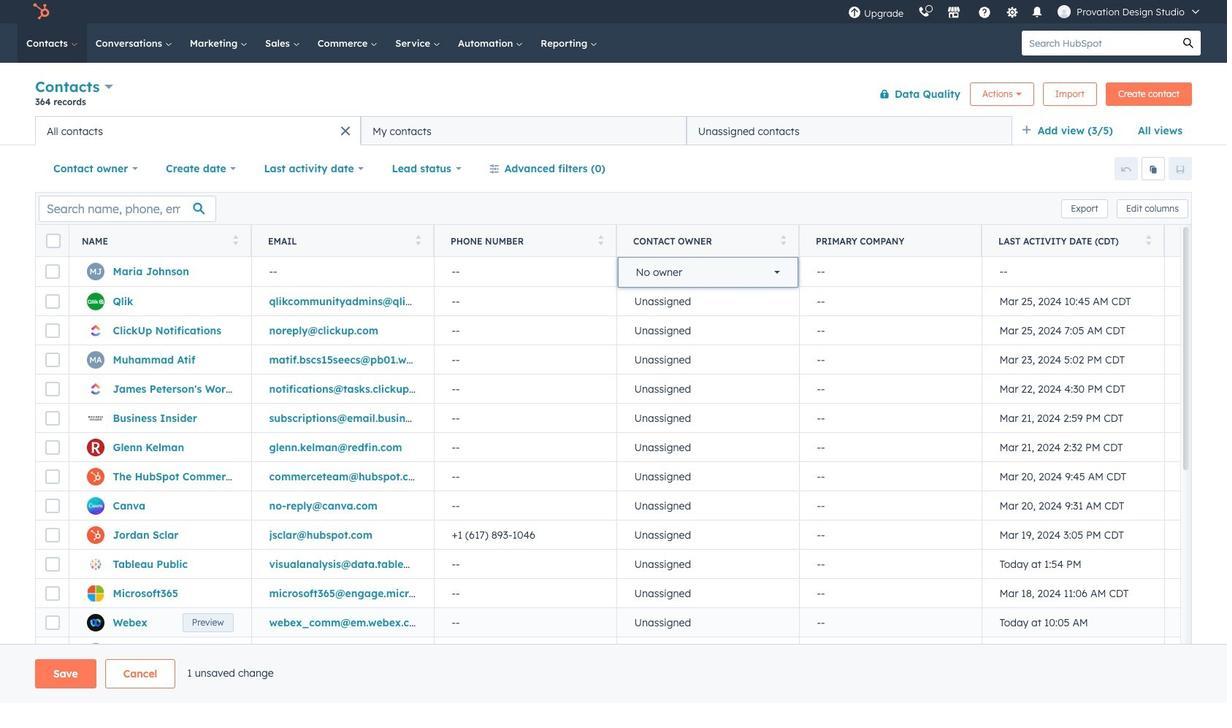 Task type: vqa. For each thing, say whether or not it's contained in the screenshot.
User Guides element at the top left of page
no



Task type: describe. For each thing, give the bounding box(es) containing it.
2 press to sort. image from the left
[[781, 235, 786, 245]]

page section element
[[0, 660, 1228, 689]]

1 press to sort. element from the left
[[233, 235, 238, 247]]

5 press to sort. element from the left
[[1146, 235, 1152, 247]]

4 press to sort. element from the left
[[781, 235, 786, 247]]

1 press to sort. image from the left
[[598, 235, 604, 245]]



Task type: locate. For each thing, give the bounding box(es) containing it.
1 press to sort. image from the left
[[233, 235, 238, 245]]

0 horizontal spatial press to sort. image
[[598, 235, 604, 245]]

press to sort. image
[[598, 235, 604, 245], [781, 235, 786, 245]]

1 horizontal spatial press to sort. image
[[781, 235, 786, 245]]

Search name, phone, email addresses, or company search field
[[39, 196, 216, 222]]

marketplaces image
[[948, 7, 961, 20]]

3 press to sort. image from the left
[[1146, 235, 1152, 245]]

2 horizontal spatial press to sort. image
[[1146, 235, 1152, 245]]

james peterson image
[[1058, 5, 1072, 18]]

banner
[[35, 75, 1193, 116]]

press to sort. image
[[233, 235, 238, 245], [416, 235, 421, 245], [1146, 235, 1152, 245]]

1 horizontal spatial press to sort. image
[[416, 235, 421, 245]]

menu
[[841, 0, 1210, 23]]

0 horizontal spatial press to sort. image
[[233, 235, 238, 245]]

3 press to sort. element from the left
[[598, 235, 604, 247]]

2 press to sort. element from the left
[[416, 235, 421, 247]]

press to sort. element
[[233, 235, 238, 247], [416, 235, 421, 247], [598, 235, 604, 247], [781, 235, 786, 247], [1146, 235, 1152, 247]]

Search HubSpot search field
[[1023, 31, 1177, 56]]

column header
[[800, 225, 983, 257]]

2 press to sort. image from the left
[[416, 235, 421, 245]]



